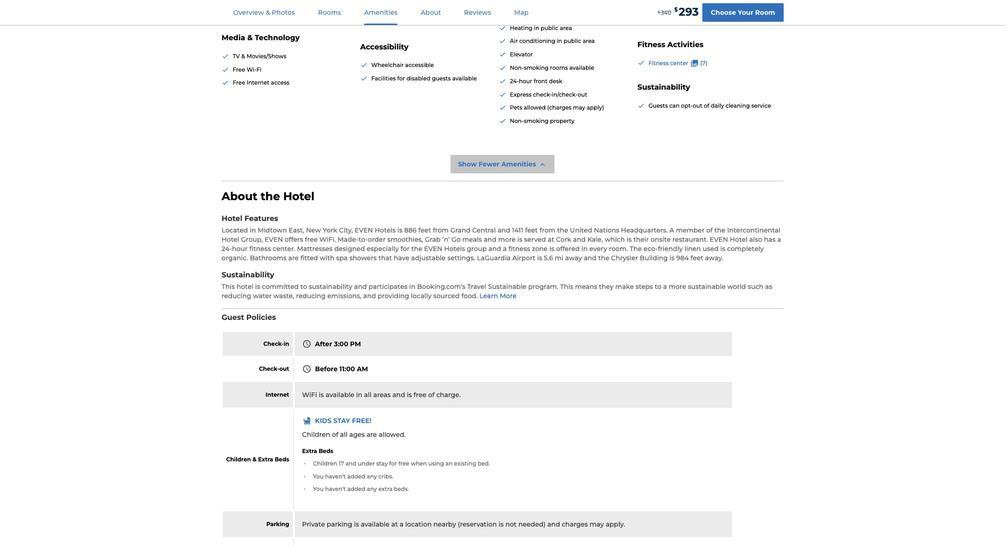 Task type: locate. For each thing, give the bounding box(es) containing it.
1 vertical spatial at
[[392, 520, 398, 529]]

1 horizontal spatial may
[[590, 520, 604, 529]]

5.6
[[544, 254, 553, 262]]

fitness up fitness center
[[638, 40, 666, 49]]

from up 'n' on the left
[[433, 226, 449, 234]]

learn more
[[480, 292, 517, 300]]

is down 1411
[[518, 235, 523, 244]]

are right ages
[[367, 431, 377, 439]]

for
[[398, 75, 405, 82], [401, 245, 410, 253], [390, 460, 397, 467]]

for inside hotel features located in midtown east, new york city, even hotels is 886 feet from grand central and 1411 feet from the united nations headquarters. a member of the intercontinental hotel group, even offers free wifi. made-to-order smoothies, grab 'n' go meals and more is served at cork and kale, which is their onsite restaurant. even hotel also has a 24-hour fitness center. mattresses designed especially for the even hotels group and a fitness zone is offered in every room. the eco-friendly linen used is completely organic. bathrooms are fitted with spa showers that have adjustable settings. laguardia airport is 5.6 mi away and the chrysler building is 984 feet away.
[[401, 245, 410, 253]]

sustainable
[[488, 283, 527, 291]]

1 horizontal spatial out
[[578, 91, 588, 98]]

a left location
[[400, 520, 404, 529]]

1 reducing from the left
[[222, 292, 251, 300]]

zone
[[532, 245, 548, 253]]

to right committed
[[301, 283, 307, 291]]

1 vertical spatial more
[[669, 283, 687, 291]]

0 vertical spatial haven't
[[325, 473, 346, 480]]

public up air conditioning in public area on the top
[[541, 24, 559, 31]]

& for children
[[253, 456, 257, 463]]

1 horizontal spatial this
[[560, 283, 574, 291]]

0 vertical spatial amenities
[[364, 8, 398, 17]]

available right rooms
[[570, 64, 595, 71]]

internet inside wifi is available in all areas and is free of charge. row
[[266, 391, 289, 398]]

0 vertical spatial out
[[578, 91, 588, 98]]

$ 340 $ 293
[[658, 5, 699, 18]]

this
[[222, 283, 235, 291], [560, 283, 574, 291]]

general
[[499, 5, 529, 14]]

non- for non-smoking rooms available
[[510, 64, 524, 71]]

wifi is available in all areas and is free of charge. row
[[223, 382, 733, 408]]

1 horizontal spatial reducing
[[296, 292, 326, 300]]

with
[[320, 254, 335, 262]]

are down center. on the left
[[288, 254, 299, 262]]

1 vertical spatial haven't
[[325, 486, 346, 493]]

haven't down 17
[[325, 473, 346, 480]]

3:00
[[334, 340, 349, 348]]

opt-
[[682, 102, 693, 109]]

sustainability up guests
[[638, 83, 691, 92]]

1 horizontal spatial area
[[583, 38, 595, 45]]

to right steps
[[655, 283, 662, 291]]

available
[[570, 64, 595, 71], [453, 75, 477, 82], [326, 391, 355, 399], [361, 520, 390, 529]]

haven't for you haven't added any extra beds.
[[325, 486, 346, 493]]

fitness left "center"
[[649, 60, 669, 66]]

row group
[[223, 332, 733, 546]]

before 11:00 am row
[[223, 357, 733, 381]]

program.
[[529, 283, 559, 291]]

1 haven't from the top
[[325, 473, 346, 480]]

desk
[[549, 78, 563, 85]]

as
[[766, 283, 773, 291]]

0 horizontal spatial about
[[222, 190, 258, 203]]

1 vertical spatial free
[[233, 79, 245, 86]]

and up emissions,
[[354, 283, 367, 291]]

children for children 17 and under stay for free when using an existing bed.
[[313, 460, 337, 467]]

feet down linen
[[691, 254, 704, 262]]

1 vertical spatial you
[[313, 486, 324, 493]]

a right has
[[778, 235, 782, 244]]

0 horizontal spatial this
[[222, 283, 235, 291]]

is up water
[[255, 283, 260, 291]]

check- inside after 3:00 pm row
[[264, 340, 284, 347]]

world
[[728, 283, 747, 291]]

amenities
[[364, 8, 398, 17], [502, 160, 536, 168]]

0 vertical spatial non-
[[510, 64, 524, 71]]

0 horizontal spatial 24-
[[222, 245, 232, 253]]

kid-friendly dinning
[[233, 10, 289, 17]]

amenities right fewer
[[502, 160, 536, 168]]

1 vertical spatial added
[[348, 486, 366, 493]]

0 horizontal spatial may
[[573, 104, 586, 111]]

before 11:00 am
[[315, 365, 368, 373]]

public up rooms
[[564, 38, 582, 45]]

dinning
[[267, 10, 289, 17]]

2 you from the top
[[313, 486, 324, 493]]

haven't down you haven't added any cribs.
[[325, 486, 346, 493]]

from
[[433, 226, 449, 234], [540, 226, 556, 234]]

0 vertical spatial more
[[498, 235, 516, 244]]

check- for before 11:00 am
[[259, 365, 280, 372]]

is left 886
[[398, 226, 403, 234]]

340
[[661, 9, 672, 16]]

from up served
[[540, 226, 556, 234]]

laguardia
[[477, 254, 511, 262]]

24- up "organic."
[[222, 245, 232, 253]]

1 vertical spatial any
[[367, 486, 377, 493]]

is left 5.6
[[538, 254, 543, 262]]

0 horizontal spatial all
[[340, 431, 348, 439]]

2 non- from the top
[[510, 118, 524, 124]]

1 you from the top
[[313, 473, 324, 480]]

0 horizontal spatial out
[[280, 365, 289, 372]]

added for cribs.
[[348, 473, 366, 480]]

hour
[[519, 78, 533, 85], [232, 245, 248, 253]]

added down you haven't added any cribs.
[[348, 486, 366, 493]]

travel
[[468, 283, 487, 291]]

and down the central
[[484, 235, 497, 244]]

is up 5.6
[[550, 245, 555, 253]]

in up check-out
[[284, 340, 289, 347]]

parking
[[267, 520, 289, 527]]

1 vertical spatial fitness
[[649, 60, 669, 66]]

1 horizontal spatial more
[[669, 283, 687, 291]]

2 any from the top
[[367, 486, 377, 493]]

not
[[506, 520, 517, 529]]

overview & photos button
[[222, 0, 306, 25]]

1 added from the top
[[348, 473, 366, 480]]

and down participates on the bottom left of page
[[363, 292, 376, 300]]

0 horizontal spatial are
[[288, 254, 299, 262]]

more
[[500, 292, 517, 300]]

1 vertical spatial out
[[693, 102, 703, 109]]

(reservation
[[458, 520, 497, 529]]

fitted
[[301, 254, 318, 262]]

1 vertical spatial all
[[340, 431, 348, 439]]

children for children of all ages are allowed.
[[302, 431, 330, 439]]

offered
[[557, 245, 580, 253]]

0 horizontal spatial reducing
[[222, 292, 251, 300]]

0 vertical spatial area
[[560, 24, 572, 31]]

2 to from the left
[[655, 283, 662, 291]]

0 horizontal spatial more
[[498, 235, 516, 244]]

out left the daily
[[693, 102, 703, 109]]

fitness for fitness center
[[649, 60, 669, 66]]

internet
[[247, 79, 270, 86], [266, 391, 289, 398]]

0 vertical spatial added
[[348, 473, 366, 480]]

this left hotel
[[222, 283, 235, 291]]

midtown
[[258, 226, 287, 234]]

any left extra
[[367, 486, 377, 493]]

wifi is available in all areas and is free of charge.
[[302, 391, 461, 399]]

2 haven't from the top
[[325, 486, 346, 493]]

providing
[[378, 292, 409, 300]]

1 vertical spatial hour
[[232, 245, 248, 253]]

0 vertical spatial friendly
[[244, 10, 266, 17]]

areas
[[374, 391, 391, 399]]

in inside row
[[356, 391, 363, 399]]

beds.
[[394, 486, 409, 493]]

air conditioning in public area
[[510, 38, 595, 45]]

1 horizontal spatial from
[[540, 226, 556, 234]]

have
[[394, 254, 410, 262]]

non- down elevator
[[510, 64, 524, 71]]

is right the used
[[721, 245, 726, 253]]

away
[[566, 254, 583, 262]]

row containing kids stay free!
[[223, 409, 733, 510]]

rooms button
[[307, 0, 352, 25]]

the
[[261, 190, 280, 203], [558, 226, 569, 234], [715, 226, 726, 234], [412, 245, 423, 253], [599, 254, 610, 262]]

hour inside hotel features located in midtown east, new york city, even hotels is 886 feet from grand central and 1411 feet from the united nations headquarters. a member of the intercontinental hotel group, even offers free wifi. made-to-order smoothies, grab 'n' go meals and more is served at cork and kale, which is their onsite restaurant. even hotel also has a 24-hour fitness center. mattresses designed especially for the even hotels group and a fitness zone is offered in every room. the eco-friendly linen used is completely organic. bathrooms are fitted with spa showers that have adjustable settings. laguardia airport is 5.6 mi away and the chrysler building is 984 feet away.
[[232, 245, 248, 253]]

2 added from the top
[[348, 486, 366, 493]]

about inside button
[[421, 8, 441, 17]]

nations
[[594, 226, 620, 234]]

1 horizontal spatial hotels
[[444, 245, 465, 253]]

may left the "apply."
[[590, 520, 604, 529]]

onsite
[[651, 235, 671, 244]]

and left charges
[[548, 520, 560, 529]]

& for tv
[[241, 53, 245, 60]]

hotels
[[375, 226, 396, 234], [444, 245, 465, 253]]

central
[[473, 226, 496, 234]]

1 vertical spatial non-
[[510, 118, 524, 124]]

1 free from the top
[[233, 66, 245, 73]]

0 horizontal spatial to
[[301, 283, 307, 291]]

2 row from the top
[[223, 538, 733, 546]]

and
[[498, 226, 511, 234], [484, 235, 497, 244], [573, 235, 586, 244], [489, 245, 502, 253], [584, 254, 597, 262], [354, 283, 367, 291], [363, 292, 376, 300], [393, 391, 405, 399], [346, 460, 357, 467], [548, 520, 560, 529]]

2 horizontal spatial out
[[693, 102, 703, 109]]

1 horizontal spatial all
[[364, 391, 372, 399]]

is right wifi in the left bottom of the page
[[319, 391, 324, 399]]

0 vertical spatial row
[[223, 409, 733, 510]]

1 vertical spatial smoking
[[524, 118, 549, 124]]

row group containing after 3:00 pm
[[223, 332, 733, 546]]

free for free wi-fi
[[233, 66, 245, 73]]

check- for after 3:00 pm
[[264, 340, 284, 347]]

this left "means"
[[560, 283, 574, 291]]

0 vertical spatial are
[[288, 254, 299, 262]]

added up you haven't added any extra beds.
[[348, 473, 366, 480]]

beds
[[319, 448, 333, 455], [275, 456, 289, 463]]

non- for non-smoking property
[[510, 118, 524, 124]]

1 horizontal spatial free
[[399, 460, 410, 467]]

amenities up ticket
[[364, 8, 398, 17]]

and down every
[[584, 254, 597, 262]]

rooms
[[318, 8, 341, 17]]

all left ages
[[340, 431, 348, 439]]

even down the grab
[[424, 245, 443, 253]]

at inside private parking is available at a location nearby (reservation is not needed) and charges may apply. row
[[392, 520, 398, 529]]

0 horizontal spatial amenities
[[364, 8, 398, 17]]

fitness up airport
[[509, 245, 531, 253]]

about for about the hotel
[[222, 190, 258, 203]]

of inside hotel features located in midtown east, new york city, even hotels is 886 feet from grand central and 1411 feet from the united nations headquarters. a member of the intercontinental hotel group, even offers free wifi. made-to-order smoothies, grab 'n' go meals and more is served at cork and kale, which is their onsite restaurant. even hotel also has a 24-hour fitness center. mattresses designed especially for the even hotels group and a fitness zone is offered in every room. the eco-friendly linen used is completely organic. bathrooms are fitted with spa showers that have adjustable settings. laguardia airport is 5.6 mi away and the chrysler building is 984 feet away.
[[707, 226, 713, 234]]

more down 1411
[[498, 235, 516, 244]]

sustainability up hotel
[[222, 271, 275, 279]]

0 vertical spatial any
[[367, 473, 377, 480]]

check- up check-out
[[264, 340, 284, 347]]

0 vertical spatial sustainability
[[638, 83, 691, 92]]

you down extra beds at the left of the page
[[313, 473, 324, 480]]

& inside overview & photos button
[[266, 8, 270, 17]]

hotel
[[283, 190, 315, 203], [222, 214, 243, 223], [222, 235, 239, 244], [730, 235, 748, 244]]

2 smoking from the top
[[524, 118, 549, 124]]

0 horizontal spatial hour
[[232, 245, 248, 253]]

1 vertical spatial about
[[222, 190, 258, 203]]

you for you haven't added any cribs.
[[313, 473, 324, 480]]

smoking for rooms
[[524, 64, 549, 71]]

is right areas
[[407, 391, 412, 399]]

free inside hotel features located in midtown east, new york city, even hotels is 886 feet from grand central and 1411 feet from the united nations headquarters. a member of the intercontinental hotel group, even offers free wifi. made-to-order smoothies, grab 'n' go meals and more is served at cork and kale, which is their onsite restaurant. even hotel also has a 24-hour fitness center. mattresses designed especially for the even hotels group and a fitness zone is offered in every room. the eco-friendly linen used is completely organic. bathrooms are fitted with spa showers that have adjustable settings. laguardia airport is 5.6 mi away and the chrysler building is 984 feet away.
[[305, 235, 318, 244]]

wifi
[[302, 391, 317, 399]]

the down smoothies,
[[412, 245, 423, 253]]

0 vertical spatial about
[[421, 8, 441, 17]]

can
[[670, 102, 680, 109]]

1 horizontal spatial public
[[564, 38, 582, 45]]

hotels down go
[[444, 245, 465, 253]]

cell down not
[[295, 538, 733, 546]]

1 horizontal spatial fitness
[[509, 245, 531, 253]]

overview & photos
[[233, 8, 295, 17]]

2 fitness from the left
[[509, 245, 531, 253]]

in up conditioning
[[534, 24, 540, 31]]

available up stay
[[326, 391, 355, 399]]

public
[[541, 24, 559, 31], [564, 38, 582, 45]]

after 3:00 pm
[[315, 340, 361, 348]]

1 vertical spatial 24-
[[222, 245, 232, 253]]

&
[[266, 8, 270, 17], [247, 33, 253, 42], [241, 53, 245, 60], [253, 456, 257, 463]]

amenities inside button
[[502, 160, 536, 168]]

0 vertical spatial check-
[[264, 340, 284, 347]]

you up private
[[313, 486, 324, 493]]

row
[[223, 409, 733, 510], [223, 538, 733, 546]]

0 horizontal spatial cell
[[223, 538, 294, 546]]

1 non- from the top
[[510, 64, 524, 71]]

more inside this hotel is committed to sustainability and participates in booking.com's travel sustainable program. this means they make steps to a more sustainable world such as reducing water waste, reducing emissions, and providing locally sourced food.
[[669, 283, 687, 291]]

0 horizontal spatial free
[[305, 235, 318, 244]]

an
[[446, 460, 453, 467]]

1 horizontal spatial extra
[[302, 448, 317, 455]]

1 horizontal spatial amenities
[[502, 160, 536, 168]]

1 vertical spatial check-
[[259, 365, 280, 372]]

existing
[[454, 460, 477, 467]]

0 vertical spatial extra
[[302, 448, 317, 455]]

2 horizontal spatial free
[[414, 391, 427, 399]]

for right stay
[[390, 460, 397, 467]]

more
[[498, 235, 516, 244], [669, 283, 687, 291]]

feet up the grab
[[419, 226, 431, 234]]

tab list
[[222, 0, 541, 25]]

feet up served
[[525, 226, 538, 234]]

0 vertical spatial free
[[233, 66, 245, 73]]

0 horizontal spatial from
[[433, 226, 449, 234]]

0 vertical spatial may
[[573, 104, 586, 111]]

0 horizontal spatial public
[[541, 24, 559, 31]]

free left 'when'
[[399, 460, 410, 467]]

0 vertical spatial public
[[541, 24, 559, 31]]

smoking for property
[[524, 118, 549, 124]]

a right steps
[[664, 283, 668, 291]]

1 horizontal spatial at
[[548, 235, 555, 244]]

2 free from the top
[[233, 79, 245, 86]]

1 vertical spatial extra
[[258, 456, 273, 463]]

any down under
[[367, 473, 377, 480]]

1 horizontal spatial 24-
[[510, 78, 519, 85]]

internet down fi
[[247, 79, 270, 86]]

0 horizontal spatial $
[[658, 10, 660, 14]]

hotel up located on the top
[[222, 214, 243, 223]]

1 vertical spatial area
[[583, 38, 595, 45]]

0 horizontal spatial sustainability
[[222, 271, 275, 279]]

0 horizontal spatial at
[[392, 520, 398, 529]]

non- down pets
[[510, 118, 524, 124]]

internet down check-out
[[266, 391, 289, 398]]

hour up "organic."
[[232, 245, 248, 253]]

0 vertical spatial smoking
[[524, 64, 549, 71]]

0 vertical spatial beds
[[319, 448, 333, 455]]

such
[[748, 283, 764, 291]]

free left charge.
[[414, 391, 427, 399]]

cell down 'parking'
[[223, 538, 294, 546]]

out for in/check-
[[578, 91, 588, 98]]

order
[[368, 235, 386, 244]]

check- inside before 11:00 am row
[[259, 365, 280, 372]]

1 vertical spatial may
[[590, 520, 604, 529]]

0 vertical spatial hour
[[519, 78, 533, 85]]

of left charge.
[[428, 391, 435, 399]]

0 vertical spatial for
[[398, 75, 405, 82]]

more inside hotel features located in midtown east, new york city, even hotels is 886 feet from grand central and 1411 feet from the united nations headquarters. a member of the intercontinental hotel group, even offers free wifi. made-to-order smoothies, grab 'n' go meals and more is served at cork and kale, which is their onsite restaurant. even hotel also has a 24-hour fitness center. mattresses designed especially for the even hotels group and a fitness zone is offered in every room. the eco-friendly linen used is completely organic. bathrooms are fitted with spa showers that have adjustable settings. laguardia airport is 5.6 mi away and the chrysler building is 984 feet away.
[[498, 235, 516, 244]]

1 row from the top
[[223, 409, 733, 510]]

and up laguardia
[[489, 245, 502, 253]]

airport
[[513, 254, 536, 262]]

0 vertical spatial you
[[313, 473, 324, 480]]

adjustable
[[412, 254, 446, 262]]

more down 984
[[669, 283, 687, 291]]

meeting/banquet
[[649, 17, 699, 24]]

out up apply)
[[578, 91, 588, 98]]

1 any from the top
[[367, 473, 377, 480]]

0 vertical spatial free
[[305, 235, 318, 244]]

of down stay
[[332, 431, 339, 439]]

children
[[302, 431, 330, 439], [226, 456, 251, 463], [313, 460, 337, 467]]

in up locally
[[409, 283, 416, 291]]

grab
[[425, 235, 441, 244]]

reducing down "sustainability"
[[296, 292, 326, 300]]

participates
[[369, 283, 408, 291]]

$ left 340 on the right top of page
[[658, 10, 660, 14]]

1 horizontal spatial cell
[[295, 538, 733, 546]]

reducing down hotel
[[222, 292, 251, 300]]

stay
[[334, 416, 350, 425]]

is left 984
[[670, 254, 675, 262]]

fitness
[[250, 245, 271, 253], [509, 245, 531, 253]]

guest
[[222, 313, 244, 322]]

in inside this hotel is committed to sustainability and participates in booking.com's travel sustainable program. this means they make steps to a more sustainable world such as reducing water waste, reducing emissions, and providing locally sourced food.
[[409, 283, 416, 291]]

hour up express
[[519, 78, 533, 85]]

any
[[367, 473, 377, 480], [367, 486, 377, 493]]

0 vertical spatial at
[[548, 235, 555, 244]]

& inside row
[[253, 456, 257, 463]]

at left cork
[[548, 235, 555, 244]]

ticket
[[372, 19, 389, 26]]

wifi.
[[320, 235, 336, 244]]

cell
[[223, 538, 294, 546], [295, 538, 733, 546]]

1 smoking from the top
[[524, 64, 549, 71]]

used
[[703, 245, 719, 253]]

of up the used
[[707, 226, 713, 234]]

1 vertical spatial row
[[223, 538, 733, 546]]

and right areas
[[393, 391, 405, 399]]

1 horizontal spatial about
[[421, 8, 441, 17]]

in/check-
[[552, 91, 578, 98]]

eco-
[[644, 245, 658, 253]]



Task type: vqa. For each thing, say whether or not it's contained in the screenshot.
Options
no



Task type: describe. For each thing, give the bounding box(es) containing it.
headquarters.
[[621, 226, 668, 234]]

room
[[756, 8, 776, 16]]

wi-
[[247, 66, 257, 73]]

guests
[[432, 75, 451, 82]]

your
[[738, 8, 754, 16]]

the up the used
[[715, 226, 726, 234]]

1 horizontal spatial hour
[[519, 78, 533, 85]]

express
[[510, 91, 532, 98]]

haven't for you haven't added any cribs.
[[325, 473, 346, 480]]

the up cork
[[558, 226, 569, 234]]

service
[[752, 102, 772, 109]]

away.
[[706, 254, 724, 262]]

mattresses
[[297, 245, 333, 253]]

out inside before 11:00 am row
[[280, 365, 289, 372]]

smoothies,
[[388, 235, 423, 244]]

show fewer amenities button
[[451, 155, 555, 173]]

air
[[510, 38, 518, 45]]

member
[[676, 226, 705, 234]]

has
[[765, 235, 776, 244]]

is up the
[[627, 235, 632, 244]]

apply)
[[587, 104, 605, 111]]

& for overview
[[266, 8, 270, 17]]

new
[[306, 226, 321, 234]]

& for media
[[247, 33, 253, 42]]

children for children & extra beds
[[226, 456, 251, 463]]

room.
[[609, 245, 628, 253]]

1 vertical spatial public
[[564, 38, 582, 45]]

2 this from the left
[[560, 283, 574, 291]]

wheelchair accessible
[[372, 61, 434, 68]]

hotel down located on the top
[[222, 235, 239, 244]]

out for opt-
[[693, 102, 703, 109]]

organic.
[[222, 254, 248, 262]]

are inside hotel features located in midtown east, new york city, even hotels is 886 feet from grand central and 1411 feet from the united nations headquarters. a member of the intercontinental hotel group, even offers free wifi. made-to-order smoothies, grab 'n' go meals and more is served at cork and kale, which is their onsite restaurant. even hotel also has a 24-hour fitness center. mattresses designed especially for the even hotels group and a fitness zone is offered in every room. the eco-friendly linen used is completely organic. bathrooms are fitted with spa showers that have adjustable settings. laguardia airport is 5.6 mi away and the chrysler building is 984 feet away.
[[288, 254, 299, 262]]

allowed.
[[379, 431, 406, 439]]

in up group,
[[250, 226, 256, 234]]

(7)
[[701, 60, 708, 66]]

tv & movies/shows
[[233, 53, 287, 60]]

shop
[[409, 6, 423, 13]]

building
[[640, 254, 668, 262]]

media
[[222, 33, 245, 42]]

policies
[[246, 313, 276, 322]]

learn more button
[[480, 292, 517, 301]]

0 vertical spatial internet
[[247, 79, 270, 86]]

0 vertical spatial all
[[364, 391, 372, 399]]

1 vertical spatial sustainability
[[222, 271, 275, 279]]

are inside row
[[367, 431, 377, 439]]

in left every
[[582, 245, 588, 253]]

1 cell from the left
[[223, 538, 294, 546]]

in inside after 3:00 pm row
[[284, 340, 289, 347]]

'n'
[[443, 235, 450, 244]]

0 horizontal spatial friendly
[[244, 10, 266, 17]]

1 horizontal spatial $
[[675, 6, 678, 13]]

amenities button
[[353, 0, 409, 25]]

learn
[[480, 292, 498, 300]]

of inside wifi is available in all areas and is free of charge. row
[[428, 391, 435, 399]]

using
[[429, 460, 444, 467]]

293
[[679, 5, 699, 18]]

check-out
[[259, 365, 289, 372]]

a up laguardia
[[503, 245, 507, 253]]

grand
[[451, 226, 471, 234]]

1 horizontal spatial beds
[[319, 448, 333, 455]]

is inside this hotel is committed to sustainability and participates in booking.com's travel sustainable program. this means they make steps to a more sustainable world such as reducing water waste, reducing emissions, and providing locally sourced food.
[[255, 283, 260, 291]]

the up features
[[261, 190, 280, 203]]

0 vertical spatial hotels
[[375, 226, 396, 234]]

24- inside hotel features located in midtown east, new york city, even hotels is 886 feet from grand central and 1411 feet from the united nations headquarters. a member of the intercontinental hotel group, even offers free wifi. made-to-order smoothies, grab 'n' go meals and more is served at cork and kale, which is their onsite restaurant. even hotel also has a 24-hour fitness center. mattresses designed especially for the even hotels group and a fitness zone is offered in every room. the eco-friendly linen used is completely organic. bathrooms are fitted with spa showers that have adjustable settings. laguardia airport is 5.6 mi away and the chrysler building is 984 feet away.
[[222, 245, 232, 253]]

even down midtown
[[265, 235, 283, 244]]

about the hotel
[[222, 190, 315, 203]]

services
[[390, 19, 412, 26]]

1 vertical spatial hotels
[[444, 245, 465, 253]]

spa
[[336, 254, 348, 262]]

facilities for disabled guests available
[[372, 75, 477, 82]]

located
[[222, 226, 248, 234]]

conditioning
[[520, 38, 556, 45]]

guests
[[649, 102, 668, 109]]

2 vertical spatial free
[[399, 460, 410, 467]]

which
[[605, 235, 625, 244]]

offers
[[285, 235, 303, 244]]

even up the to-
[[355, 226, 373, 234]]

about for about
[[421, 8, 441, 17]]

features
[[245, 214, 278, 223]]

11:00
[[340, 365, 355, 373]]

is left not
[[499, 520, 504, 529]]

guest policies
[[222, 313, 276, 322]]

means
[[575, 283, 598, 291]]

0 horizontal spatial area
[[560, 24, 572, 31]]

in right conditioning
[[557, 38, 563, 45]]

for inside row
[[390, 460, 397, 467]]

hotel up east,
[[283, 190, 315, 203]]

hotel up completely at the top right of page
[[730, 235, 748, 244]]

1 to from the left
[[301, 283, 307, 291]]

2 cell from the left
[[295, 538, 733, 546]]

facilities
[[700, 17, 723, 24]]

cribs.
[[379, 473, 394, 480]]

and down united
[[573, 235, 586, 244]]

amenities inside button
[[364, 8, 398, 17]]

movies/shows
[[247, 53, 287, 60]]

under
[[358, 460, 375, 467]]

1 horizontal spatial sustainability
[[638, 83, 691, 92]]

go
[[452, 235, 461, 244]]

wheelchair
[[372, 61, 404, 68]]

0 horizontal spatial feet
[[419, 226, 431, 234]]

children & extra beds
[[226, 456, 289, 463]]

stay
[[377, 460, 388, 467]]

2 reducing from the left
[[296, 292, 326, 300]]

fitness for fitness activities
[[638, 40, 666, 49]]

available right guests
[[453, 75, 477, 82]]

available right parking
[[361, 520, 390, 529]]

1411
[[512, 226, 524, 234]]

check-in
[[264, 340, 289, 347]]

1 this from the left
[[222, 283, 235, 291]]

at inside hotel features located in midtown east, new york city, even hotels is 886 feet from grand central and 1411 feet from the united nations headquarters. a member of the intercontinental hotel group, even offers free wifi. made-to-order smoothies, grab 'n' go meals and more is served at cork and kale, which is their onsite restaurant. even hotel also has a 24-hour fitness center. mattresses designed especially for the even hotels group and a fitness zone is offered in every room. the eco-friendly linen used is completely organic. bathrooms are fitted with spa showers that have adjustable settings. laguardia airport is 5.6 mi away and the chrysler building is 984 feet away.
[[548, 235, 555, 244]]

water
[[253, 292, 272, 300]]

a inside private parking is available at a location nearby (reservation is not needed) and charges may apply. row
[[400, 520, 404, 529]]

pets allowed (charges may apply)
[[510, 104, 605, 111]]

1 horizontal spatial feet
[[525, 226, 538, 234]]

of inside row
[[332, 431, 339, 439]]

allowed
[[524, 104, 546, 111]]

a inside this hotel is committed to sustainability and participates in booking.com's travel sustainable program. this means they make steps to a more sustainable world such as reducing water waste, reducing emissions, and providing locally sourced food.
[[664, 283, 668, 291]]

friendly inside hotel features located in midtown east, new york city, even hotels is 886 feet from grand central and 1411 feet from the united nations headquarters. a member of the intercontinental hotel group, even offers free wifi. made-to-order smoothies, grab 'n' go meals and more is served at cork and kale, which is their onsite restaurant. even hotel also has a 24-hour fitness center. mattresses designed especially for the even hotels group and a fitness zone is offered in every room. the eco-friendly linen used is completely organic. bathrooms are fitted with spa showers that have adjustable settings. laguardia airport is 5.6 mi away and the chrysler building is 984 feet away.
[[658, 245, 683, 253]]

free for free internet access
[[233, 79, 245, 86]]

2 from from the left
[[540, 226, 556, 234]]

waste,
[[274, 292, 294, 300]]

0 horizontal spatial beds
[[275, 456, 289, 463]]

make
[[616, 283, 634, 291]]

east,
[[289, 226, 305, 234]]

1 vertical spatial free
[[414, 391, 427, 399]]

technology
[[255, 33, 300, 42]]

1 from from the left
[[433, 226, 449, 234]]

activities
[[668, 40, 704, 49]]

free!
[[352, 416, 372, 425]]

after 3:00 pm row
[[223, 332, 733, 356]]

1 fitness from the left
[[250, 245, 271, 253]]

even up the used
[[710, 235, 729, 244]]

and left 1411
[[498, 226, 511, 234]]

2 horizontal spatial feet
[[691, 254, 704, 262]]

of left the daily
[[704, 102, 710, 109]]

tab list containing overview & photos
[[222, 0, 541, 25]]

is right parking
[[354, 520, 359, 529]]

you for you haven't added any extra beds.
[[313, 486, 324, 493]]

media & technology
[[222, 33, 300, 42]]

may inside row
[[590, 520, 604, 529]]

and right 17
[[346, 460, 357, 467]]

the down every
[[599, 254, 610, 262]]

food.
[[462, 292, 478, 300]]

0 vertical spatial 24-
[[510, 78, 519, 85]]

meals
[[463, 235, 482, 244]]

also
[[750, 235, 763, 244]]

location
[[406, 520, 432, 529]]

apply.
[[606, 520, 625, 529]]

especially
[[367, 245, 399, 253]]

meeting/banquet facilities
[[649, 17, 723, 24]]

bathrooms
[[250, 254, 287, 262]]

0 horizontal spatial extra
[[258, 456, 273, 463]]

center.
[[273, 245, 295, 253]]

charge.
[[437, 391, 461, 399]]

intercontinental
[[728, 226, 781, 234]]

any for cribs.
[[367, 473, 377, 480]]

express check-in/check-out
[[510, 91, 588, 98]]

when
[[411, 460, 427, 467]]

private parking is available at a location nearby (reservation is not needed) and charges may apply. row
[[223, 511, 733, 537]]

am
[[357, 365, 368, 373]]

any for extra
[[367, 486, 377, 493]]

access
[[271, 79, 290, 86]]

added for extra
[[348, 486, 366, 493]]

886
[[405, 226, 417, 234]]

sustainable
[[688, 283, 726, 291]]

heating
[[510, 24, 533, 31]]



